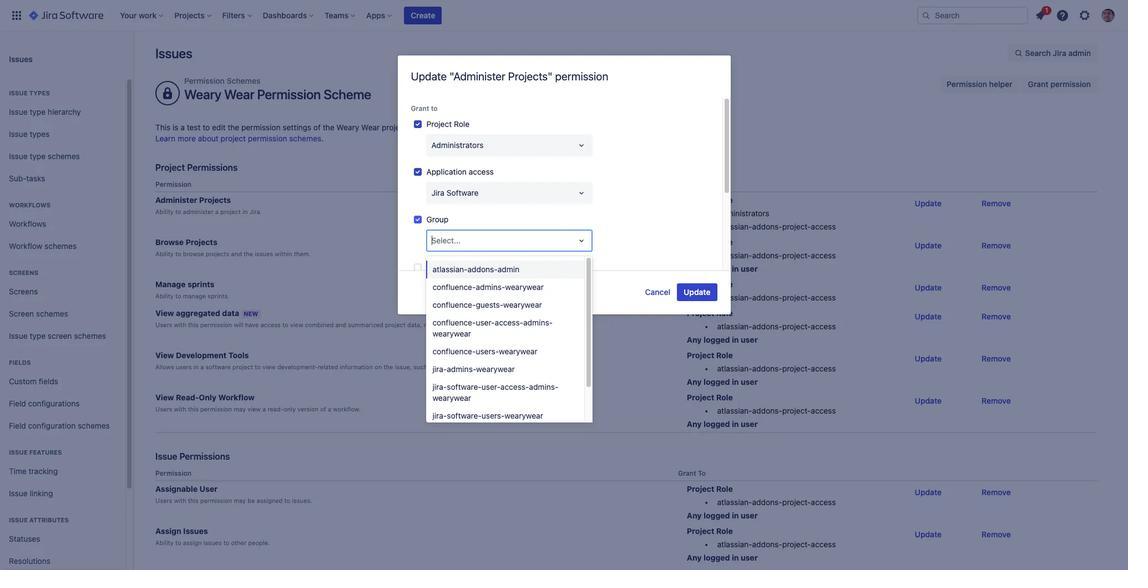 Task type: vqa. For each thing, say whether or not it's contained in the screenshot.
Reporter
no



Task type: locate. For each thing, give the bounding box(es) containing it.
5 project role atlassian-addons-project-access any logged in user from the top
[[687, 485, 836, 521]]

issue attributes group
[[4, 505, 120, 571]]

permissions up user
[[179, 452, 230, 462]]

to inside this is a test to edit the permission settings of the weary wear project learn more about project permission schemes.
[[203, 123, 210, 132]]

and inside view development tools allows users in a software project to view development-related information on the issue, such as commits, reviews and build information.
[[490, 364, 501, 371]]

application
[[427, 167, 467, 176]]

0 vertical spatial software-
[[447, 382, 482, 392]]

confluence- inside confluence-user-access-admins- wearywear
[[433, 318, 476, 327]]

1 vertical spatial may
[[234, 498, 246, 505]]

2 may from the top
[[234, 498, 246, 505]]

this down read-
[[188, 406, 199, 413]]

administrators inside update "administer projects" permission dialog
[[432, 140, 484, 150]]

1 vertical spatial view
[[155, 351, 174, 360]]

project left 'data,'
[[385, 321, 406, 329]]

the right projects
[[244, 250, 253, 258]]

custom fields
[[9, 377, 58, 386]]

project inside project role atlassian-addons-project-access
[[687, 280, 715, 289]]

users down assignable at the left
[[155, 498, 172, 505]]

2 vertical spatial users
[[155, 498, 172, 505]]

weary
[[184, 87, 222, 102], [337, 123, 359, 132]]

2 ability from the top
[[155, 250, 174, 258]]

2 horizontal spatial view
[[290, 321, 303, 329]]

confluence-guests-wearywear
[[433, 300, 542, 310]]

to inside "browse projects ability to browse projects and the issues within them."
[[175, 250, 181, 258]]

to left the other
[[224, 540, 229, 547]]

a right administer on the top of page
[[215, 208, 219, 215]]

issue for issue permissions
[[155, 452, 177, 462]]

0 horizontal spatial grant
[[411, 104, 429, 112]]

ability inside the administer projects ability to administer a project in jira.
[[155, 208, 174, 215]]

1 type from the top
[[30, 107, 46, 116]]

of inside this is a test to edit the permission settings of the weary wear project learn more about project permission schemes.
[[314, 123, 321, 132]]

resolutions
[[9, 557, 50, 566]]

ability for manage sprints
[[155, 293, 174, 300]]

test
[[187, 123, 201, 132]]

weary up test
[[184, 87, 222, 102]]

a inside view development tools allows users in a software project to view development-related information on the issue, such as commits, reviews and build information.
[[200, 364, 204, 371]]

remove for manage sprints
[[982, 283, 1011, 293]]

0 vertical spatial issues
[[255, 250, 273, 258]]

1 vertical spatial projects
[[186, 238, 217, 247]]

3 jira- from the top
[[433, 411, 447, 421]]

0 horizontal spatial workflow
[[9, 241, 42, 251]]

learn
[[155, 134, 176, 143], [547, 321, 563, 329]]

issue for issue type hierarchy
[[9, 107, 28, 116]]

4 remove from the top
[[982, 312, 1011, 321]]

access- down guests-
[[495, 318, 524, 327]]

0 vertical spatial permissions
[[187, 163, 238, 173]]

this down assignable at the left
[[188, 498, 199, 505]]

a down development at the bottom
[[200, 364, 204, 371]]

permission
[[184, 76, 225, 85], [947, 79, 988, 89], [257, 87, 321, 102], [155, 180, 192, 189], [155, 470, 192, 478]]

issue inside screens group
[[9, 331, 28, 341]]

view up allows
[[155, 351, 174, 360]]

jira- for jira-software-user-access-admins- wearywear
[[433, 382, 447, 392]]

screens down workflow schemes
[[9, 269, 38, 276]]

this for aggregated
[[188, 321, 199, 329]]

to right have
[[283, 321, 288, 329]]

type left screen
[[30, 331, 46, 341]]

confluence-
[[433, 282, 476, 292], [433, 300, 476, 310], [433, 318, 476, 327], [433, 347, 476, 356]]

permission right the projects"
[[555, 70, 609, 83]]

assign issues ability to assign issues to other people.
[[155, 527, 270, 547]]

1 remove from the top
[[982, 199, 1011, 208]]

confluence-users-wearywear
[[433, 347, 538, 356]]

3 users from the top
[[155, 498, 172, 505]]

type
[[30, 107, 46, 116], [30, 151, 46, 161], [30, 331, 46, 341]]

2 vertical spatial view
[[155, 393, 174, 403]]

remove button for assign issues
[[975, 526, 1018, 544]]

read-
[[176, 393, 199, 403]]

1 vertical spatial permissions
[[179, 452, 230, 462]]

cancel
[[645, 288, 671, 297]]

addons- for assign issues
[[753, 540, 783, 550]]

user for user
[[741, 511, 758, 521]]

2 vertical spatial of
[[320, 406, 326, 413]]

ability for assign issues
[[155, 540, 174, 547]]

admins- left more. at the right of the page
[[524, 318, 553, 327]]

permission down data at the left of page
[[200, 321, 232, 329]]

and
[[231, 250, 242, 258], [336, 321, 346, 329], [490, 364, 501, 371]]

6 logged from the top
[[704, 554, 730, 563]]

atlassian- for view read-only workflow
[[718, 406, 753, 416]]

assign
[[155, 527, 181, 536]]

jira software image
[[29, 9, 103, 22], [29, 9, 103, 22]]

1 vertical spatial view
[[262, 364, 276, 371]]

atlassian-addons-admin
[[433, 265, 520, 274]]

to left issues.
[[284, 498, 290, 505]]

project inside the administer projects ability to administer a project in jira.
[[220, 208, 241, 215]]

such
[[414, 364, 428, 371]]

ability for administer projects
[[155, 208, 174, 215]]

build
[[502, 364, 517, 371]]

administer
[[155, 195, 197, 205]]

project inside view development tools allows users in a software project to view development-related information on the issue, such as commits, reviews and build information.
[[233, 364, 253, 371]]

0 vertical spatial users
[[155, 321, 172, 329]]

issues.
[[292, 498, 312, 505]]

screens up screen
[[9, 287, 38, 296]]

5 user from the top
[[741, 511, 758, 521]]

admin permission schemes image
[[157, 82, 179, 104]]

ability for browse projects
[[155, 250, 174, 258]]

primary element
[[7, 0, 918, 31]]

permission down only
[[200, 406, 232, 413]]

1 horizontal spatial wear
[[361, 123, 380, 132]]

0 horizontal spatial jira
[[432, 188, 445, 197]]

role for view development tools
[[717, 351, 733, 360]]

1 remove button from the top
[[975, 195, 1018, 213]]

of right the version
[[320, 406, 326, 413]]

weary inside permission schemes weary wear permission scheme
[[184, 87, 222, 102]]

2 users from the top
[[155, 406, 172, 413]]

projects
[[206, 250, 229, 258]]

2 workflows from the top
[[9, 219, 46, 228]]

field up issue features
[[9, 421, 26, 431]]

view left 'development-'
[[262, 364, 276, 371]]

may left read-
[[234, 406, 246, 413]]

administer
[[183, 208, 214, 215]]

to up project role
[[431, 104, 438, 112]]

addons- inside project role administrators atlassian-addons-project-access
[[753, 222, 783, 232]]

project- inside project role administrators atlassian-addons-project-access
[[783, 222, 811, 232]]

and left build
[[490, 364, 501, 371]]

admins- inside jira-software-user-access-admins- wearywear
[[529, 382, 559, 392]]

1 may from the top
[[234, 406, 246, 413]]

jira- for jira-admins-wearywear
[[433, 364, 447, 374]]

1 vertical spatial of
[[456, 321, 462, 329]]

view
[[290, 321, 303, 329], [262, 364, 276, 371], [248, 406, 261, 413]]

0 vertical spatial grant
[[1028, 79, 1049, 89]]

issue attributes
[[9, 517, 69, 524]]

0 horizontal spatial administrators
[[432, 140, 484, 150]]

0 vertical spatial jira
[[1053, 48, 1067, 58]]

1 software- from the top
[[447, 382, 482, 392]]

wearywear
[[505, 282, 544, 292], [504, 300, 542, 310], [433, 329, 471, 338], [499, 347, 538, 356], [476, 364, 515, 374], [433, 393, 471, 403], [505, 411, 543, 421]]

administrators inside project role administrators atlassian-addons-project-access
[[718, 209, 770, 218]]

1 horizontal spatial learn
[[547, 321, 563, 329]]

permission down user
[[200, 498, 232, 505]]

learn left more. at the right of the page
[[547, 321, 563, 329]]

to left the assign
[[175, 540, 181, 547]]

issue types
[[9, 129, 50, 139]]

0 vertical spatial admin
[[1069, 48, 1091, 58]]

0 horizontal spatial view
[[248, 406, 261, 413]]

ability inside manage sprints ability to manage sprints.
[[155, 293, 174, 300]]

0 vertical spatial workflow
[[9, 241, 42, 251]]

user
[[200, 485, 218, 494]]

jira- inside jira-software-user-access-admins- wearywear
[[433, 382, 447, 392]]

1 vertical spatial software-
[[447, 411, 482, 421]]

0 horizontal spatial wear
[[224, 87, 255, 102]]

with for aggregated
[[174, 321, 186, 329]]

type inside screens group
[[30, 331, 46, 341]]

and inside "browse projects ability to browse projects and the issues within them."
[[231, 250, 242, 258]]

logged for projects
[[704, 264, 730, 274]]

view inside view aggregated data new users with this permission will have access to view combined and summarized project data, regardless of their individual permissions. learn more.
[[290, 321, 303, 329]]

4 project- from the top
[[783, 322, 811, 331]]

6 remove button from the top
[[975, 393, 1018, 410]]

1 vertical spatial open image
[[575, 186, 588, 200]]

project role atlassian-addons-project-access any logged in user
[[687, 238, 836, 274], [687, 309, 836, 345], [687, 351, 836, 387], [687, 393, 836, 429], [687, 485, 836, 521], [687, 527, 836, 563]]

fields
[[9, 359, 31, 366]]

2 type from the top
[[30, 151, 46, 161]]

the inside "browse projects ability to browse projects and the issues within them."
[[244, 250, 253, 258]]

logged for development
[[704, 378, 730, 387]]

information.
[[519, 364, 553, 371]]

1 vertical spatial weary
[[337, 123, 359, 132]]

with inside view aggregated data new users with this permission will have access to view combined and summarized project data, regardless of their individual permissions. learn more.
[[174, 321, 186, 329]]

0 vertical spatial user-
[[476, 318, 495, 327]]

related
[[318, 364, 338, 371]]

users inside view read-only workflow users with this permission may view a read-only version of a workflow.
[[155, 406, 172, 413]]

a right is
[[181, 123, 185, 132]]

0 vertical spatial with
[[174, 321, 186, 329]]

1 vertical spatial screens
[[9, 287, 38, 296]]

search jira admin image
[[1015, 49, 1023, 58]]

1 vertical spatial users
[[155, 406, 172, 413]]

access- inside confluence-user-access-admins- wearywear
[[495, 318, 524, 327]]

to down "manage"
[[175, 293, 181, 300]]

3 remove from the top
[[982, 283, 1011, 293]]

types
[[30, 129, 50, 139]]

1 vertical spatial wear
[[361, 123, 380, 132]]

5 logged from the top
[[704, 511, 730, 521]]

user- down confluence-guests-wearywear
[[476, 318, 495, 327]]

issue features group
[[4, 437, 120, 508]]

2 vertical spatial open image
[[575, 234, 588, 247]]

remove for assign issues
[[982, 530, 1011, 540]]

of left their in the left bottom of the page
[[456, 321, 462, 329]]

3 type from the top
[[30, 331, 46, 341]]

to down browse
[[175, 250, 181, 258]]

8 project- from the top
[[783, 540, 811, 550]]

0 vertical spatial screens
[[9, 269, 38, 276]]

to inside assignable user users with this permission may be assigned to issues.
[[284, 498, 290, 505]]

ability down "manage"
[[155, 293, 174, 300]]

0 vertical spatial open image
[[575, 139, 588, 152]]

schemes down issue types link
[[48, 151, 80, 161]]

confluence- for admins-
[[433, 282, 476, 292]]

wear down schemes
[[224, 87, 255, 102]]

remove for assignable user
[[982, 488, 1011, 498]]

to up view read-only workflow users with this permission may view a read-only version of a workflow.
[[255, 364, 261, 371]]

0 horizontal spatial issues
[[203, 540, 222, 547]]

this inside view aggregated data new users with this permission will have access to view combined and summarized project data, regardless of their individual permissions. learn more.
[[188, 321, 199, 329]]

project for browse projects
[[687, 238, 715, 247]]

6 project- from the top
[[783, 406, 811, 416]]

admin up grant permission
[[1069, 48, 1091, 58]]

jira down application
[[432, 188, 445, 197]]

1 screens from the top
[[9, 269, 38, 276]]

5 remove button from the top
[[975, 350, 1018, 368]]

1 project role atlassian-addons-project-access any logged in user from the top
[[687, 238, 836, 274]]

6 remove from the top
[[982, 396, 1011, 406]]

view for read-
[[155, 393, 174, 403]]

update button for view aggregated data
[[909, 308, 949, 326]]

access inside project role atlassian-addons-project-access
[[811, 293, 836, 303]]

a left workflow.
[[328, 406, 331, 413]]

admins- inside confluence-user-access-admins- wearywear
[[524, 318, 553, 327]]

view for development
[[155, 351, 174, 360]]

permission inside update "administer projects" permission dialog
[[555, 70, 609, 83]]

update button for administer projects
[[909, 195, 949, 213]]

may left be
[[234, 498, 246, 505]]

workflows up workflow schemes
[[9, 219, 46, 228]]

manage
[[155, 280, 186, 289]]

jira software
[[432, 188, 479, 197]]

issue for issue linking
[[9, 489, 28, 498]]

view inside view development tools allows users in a software project to view development-related information on the issue, such as commits, reviews and build information.
[[155, 351, 174, 360]]

0 vertical spatial of
[[314, 123, 321, 132]]

admin
[[1069, 48, 1091, 58], [498, 265, 520, 274]]

issue type schemes link
[[4, 145, 120, 168]]

project inside project role administrators atlassian-addons-project-access
[[687, 195, 715, 205]]

view down "manage"
[[155, 309, 174, 318]]

0 vertical spatial type
[[30, 107, 46, 116]]

reviews
[[466, 364, 488, 371]]

0 vertical spatial projects
[[199, 195, 231, 205]]

any for development
[[687, 378, 702, 387]]

permissions down about
[[187, 163, 238, 173]]

3 remove button from the top
[[975, 279, 1018, 297]]

1 workflows from the top
[[9, 202, 51, 209]]

2 open image from the top
[[575, 186, 588, 200]]

2 horizontal spatial and
[[490, 364, 501, 371]]

grant left to
[[678, 470, 697, 478]]

users for read-
[[155, 406, 172, 413]]

1 project- from the top
[[783, 222, 811, 232]]

issues
[[255, 250, 273, 258], [203, 540, 222, 547]]

1 horizontal spatial weary
[[337, 123, 359, 132]]

version
[[298, 406, 319, 413]]

user- down "reviews"
[[482, 382, 501, 392]]

weary down the scheme
[[337, 123, 359, 132]]

field configurations
[[9, 399, 80, 408]]

issues left within
[[255, 250, 273, 258]]

1 this from the top
[[188, 321, 199, 329]]

1 with from the top
[[174, 321, 186, 329]]

8 remove button from the top
[[975, 526, 1018, 544]]

users down allows
[[155, 406, 172, 413]]

2 project role atlassian-addons-project-access any logged in user from the top
[[687, 309, 836, 345]]

update for assign issues
[[915, 530, 942, 540]]

update button inside dialog
[[677, 284, 718, 301]]

search image
[[922, 11, 931, 20]]

2 vertical spatial this
[[188, 498, 199, 505]]

3 project- from the top
[[783, 293, 811, 303]]

issue for issue types
[[9, 129, 28, 139]]

3 open image from the top
[[575, 234, 588, 247]]

3 with from the top
[[174, 498, 186, 505]]

4 logged from the top
[[704, 420, 730, 429]]

permission down the search jira admin
[[1051, 79, 1091, 89]]

remove for browse projects
[[982, 241, 1011, 250]]

schemes inside fields group
[[78, 421, 110, 431]]

1 horizontal spatial jira
[[1053, 48, 1067, 58]]

logged for user
[[704, 511, 730, 521]]

confluence- for guests-
[[433, 300, 476, 310]]

permissions.
[[508, 321, 545, 329]]

1 vertical spatial administrators
[[718, 209, 770, 218]]

software- down jira-software-user-access-admins- wearywear
[[447, 411, 482, 421]]

1 vertical spatial workflows
[[9, 219, 46, 228]]

learn down this at top
[[155, 134, 176, 143]]

issues inside "browse projects ability to browse projects and the issues within them."
[[255, 250, 273, 258]]

and right combined
[[336, 321, 346, 329]]

1 horizontal spatial workflow
[[218, 393, 255, 403]]

3 project role atlassian-addons-project-access any logged in user from the top
[[687, 351, 836, 387]]

remove button for assignable user
[[975, 484, 1018, 502]]

2 vertical spatial and
[[490, 364, 501, 371]]

ability inside "browse projects ability to browse projects and the issues within them."
[[155, 250, 174, 258]]

project- for assignable user
[[783, 498, 811, 508]]

7 remove button from the top
[[975, 484, 1018, 502]]

1 field from the top
[[9, 399, 26, 408]]

2 view from the top
[[155, 351, 174, 360]]

search jira admin
[[1026, 48, 1091, 58]]

1 vertical spatial jira
[[432, 188, 445, 197]]

project down tools
[[233, 364, 253, 371]]

5 remove from the top
[[982, 354, 1011, 364]]

field down custom at the left bottom
[[9, 399, 26, 408]]

tools
[[229, 351, 249, 360]]

1 logged from the top
[[704, 264, 730, 274]]

1
[[1046, 6, 1049, 14]]

confluence- up the regardless
[[433, 300, 476, 310]]

admins- down information.
[[529, 382, 559, 392]]

the right the on
[[384, 364, 393, 371]]

1 any from the top
[[687, 264, 702, 274]]

open image
[[575, 139, 588, 152], [575, 186, 588, 200], [575, 234, 588, 247]]

issue type hierarchy link
[[4, 101, 120, 123]]

4 project role atlassian-addons-project-access any logged in user from the top
[[687, 393, 836, 429]]

update button for view read-only workflow
[[909, 393, 949, 410]]

2 vertical spatial view
[[248, 406, 261, 413]]

issues inside assign issues ability to assign issues to other people.
[[203, 540, 222, 547]]

combined
[[305, 321, 334, 329]]

issues up the issue types
[[9, 54, 33, 64]]

issues right the assign
[[203, 540, 222, 547]]

1 vertical spatial issues
[[203, 540, 222, 547]]

addons- for browse projects
[[753, 251, 783, 260]]

1 vertical spatial workflow
[[218, 393, 255, 403]]

view inside view read-only workflow users with this permission may view a read-only version of a workflow.
[[155, 393, 174, 403]]

grant inside update "administer projects" permission dialog
[[411, 104, 429, 112]]

1 jira- from the top
[[433, 364, 447, 374]]

in inside the administer projects ability to administer a project in jira.
[[243, 208, 248, 215]]

2 with from the top
[[174, 406, 186, 413]]

view for aggregated
[[155, 309, 174, 318]]

about
[[198, 134, 219, 143]]

issue type screen schemes
[[9, 331, 106, 341]]

workflows down the sub-tasks
[[9, 202, 51, 209]]

schemes down "field configurations" link
[[78, 421, 110, 431]]

project role atlassian-addons-project-access any logged in user for development
[[687, 351, 836, 387]]

3 view from the top
[[155, 393, 174, 403]]

admin inside search jira admin button
[[1069, 48, 1091, 58]]

2 horizontal spatial grant
[[1028, 79, 1049, 89]]

projects"
[[508, 70, 553, 83]]

remove for view development tools
[[982, 354, 1011, 364]]

with inside view read-only workflow users with this permission may view a read-only version of a workflow.
[[174, 406, 186, 413]]

schemes
[[227, 76, 261, 85]]

project left jira.
[[220, 208, 241, 215]]

2 jira- from the top
[[433, 382, 447, 392]]

them.
[[294, 250, 311, 258]]

3 logged from the top
[[704, 378, 730, 387]]

admin for atlassian-addons-admin
[[498, 265, 520, 274]]

view inside view read-only workflow users with this permission may view a read-only version of a workflow.
[[248, 406, 261, 413]]

1 horizontal spatial grant
[[678, 470, 697, 478]]

5 project- from the top
[[783, 364, 811, 374]]

schemes down workflows link
[[44, 241, 77, 251]]

0 horizontal spatial learn
[[155, 134, 176, 143]]

0 vertical spatial workflows
[[9, 202, 51, 209]]

2 remove from the top
[[982, 241, 1011, 250]]

6 any from the top
[[687, 554, 702, 563]]

1 users from the top
[[155, 321, 172, 329]]

type up tasks on the left of the page
[[30, 151, 46, 161]]

1 vertical spatial with
[[174, 406, 186, 413]]

may
[[234, 406, 246, 413], [234, 498, 246, 505]]

2 vertical spatial grant
[[678, 470, 697, 478]]

jira-
[[433, 364, 447, 374], [433, 382, 447, 392], [433, 411, 447, 421]]

atlassian- for browse projects
[[718, 251, 753, 260]]

1 vertical spatial admin
[[498, 265, 520, 274]]

confluence- down 'public'
[[433, 282, 476, 292]]

0 vertical spatial this
[[188, 321, 199, 329]]

confluence- down confluence-guests-wearywear
[[433, 318, 476, 327]]

0 vertical spatial wear
[[224, 87, 255, 102]]

2 screens from the top
[[9, 287, 38, 296]]

addons- for view read-only workflow
[[753, 406, 783, 416]]

field for field configurations
[[9, 399, 26, 408]]

and right projects
[[231, 250, 242, 258]]

0 vertical spatial weary
[[184, 87, 222, 102]]

0 vertical spatial access-
[[495, 318, 524, 327]]

of inside view aggregated data new users with this permission will have access to view combined and summarized project data, regardless of their individual permissions. learn more.
[[456, 321, 462, 329]]

grant down search
[[1028, 79, 1049, 89]]

1 vertical spatial user-
[[482, 382, 501, 392]]

3 this from the top
[[188, 498, 199, 505]]

schemes inside workflows group
[[44, 241, 77, 251]]

this inside view read-only workflow users with this permission may view a read-only version of a workflow.
[[188, 406, 199, 413]]

7 project- from the top
[[783, 498, 811, 508]]

view inside view aggregated data new users with this permission will have access to view combined and summarized project data, regardless of their individual permissions. learn more.
[[155, 309, 174, 318]]

0 horizontal spatial weary
[[184, 87, 222, 102]]

in for assignable user
[[732, 511, 739, 521]]

1 vertical spatial jira-
[[433, 382, 447, 392]]

users down "manage"
[[155, 321, 172, 329]]

4 remove button from the top
[[975, 308, 1018, 326]]

permission schemes weary wear permission scheme
[[184, 76, 371, 102]]

1 horizontal spatial view
[[262, 364, 276, 371]]

is
[[173, 123, 179, 132]]

create
[[411, 10, 435, 20]]

None text field
[[432, 235, 434, 246]]

1 vertical spatial this
[[188, 406, 199, 413]]

user for development
[[741, 378, 758, 387]]

permission left helper
[[947, 79, 988, 89]]

1 ability from the top
[[155, 208, 174, 215]]

3 ability from the top
[[155, 293, 174, 300]]

open image for access
[[575, 186, 588, 200]]

0 vertical spatial may
[[234, 406, 246, 413]]

1 view from the top
[[155, 309, 174, 318]]

1 horizontal spatial issues
[[255, 250, 273, 258]]

grant for grant to
[[411, 104, 429, 112]]

0 vertical spatial view
[[155, 309, 174, 318]]

update button
[[909, 195, 949, 213], [909, 237, 949, 255], [909, 279, 949, 297], [677, 284, 718, 301], [909, 308, 949, 326], [909, 350, 949, 368], [909, 393, 949, 410], [909, 484, 949, 502], [909, 526, 949, 544]]

user for issues
[[741, 554, 758, 563]]

to inside manage sprints ability to manage sprints.
[[175, 293, 181, 300]]

with
[[174, 321, 186, 329], [174, 406, 186, 413], [174, 498, 186, 505]]

addons- for view development tools
[[753, 364, 783, 374]]

workflows group
[[4, 190, 120, 261]]

6 user from the top
[[741, 554, 758, 563]]

1 vertical spatial field
[[9, 421, 26, 431]]

0 horizontal spatial admin
[[498, 265, 520, 274]]

project- for view read-only workflow
[[783, 406, 811, 416]]

other
[[231, 540, 247, 547]]

2 vertical spatial type
[[30, 331, 46, 341]]

ability inside assign issues ability to assign issues to other people.
[[155, 540, 174, 547]]

view left combined
[[290, 321, 303, 329]]

projects up browse
[[186, 238, 217, 247]]

2 vertical spatial with
[[174, 498, 186, 505]]

project role administrators atlassian-addons-project-access
[[687, 195, 836, 232]]

1 confluence- from the top
[[433, 282, 476, 292]]

to down administer
[[175, 208, 181, 215]]

2 vertical spatial jira-
[[433, 411, 447, 421]]

0 vertical spatial and
[[231, 250, 242, 258]]

workflow down workflows link
[[9, 241, 42, 251]]

6 project role atlassian-addons-project-access any logged in user from the top
[[687, 527, 836, 563]]

within
[[275, 250, 292, 258]]

2 confluence- from the top
[[433, 300, 476, 310]]

0 vertical spatial administrators
[[432, 140, 484, 150]]

2 field from the top
[[9, 421, 26, 431]]

permission up assignable at the left
[[155, 470, 192, 478]]

remove button for view read-only workflow
[[975, 393, 1018, 410]]

1 vertical spatial learn
[[547, 321, 563, 329]]

atlassian- for assignable user
[[718, 498, 753, 508]]

4 confluence- from the top
[[433, 347, 476, 356]]

permission helper button
[[940, 75, 1020, 93]]

information
[[340, 364, 373, 371]]

4 ability from the top
[[155, 540, 174, 547]]

issue
[[9, 89, 28, 97], [9, 107, 28, 116], [9, 129, 28, 139], [9, 151, 28, 161], [9, 331, 28, 341], [9, 449, 28, 456], [155, 452, 177, 462], [9, 489, 28, 498], [9, 517, 28, 524]]

wear down the scheme
[[361, 123, 380, 132]]

1 horizontal spatial and
[[336, 321, 346, 329]]

software- for user-
[[447, 382, 482, 392]]

aggregated
[[176, 309, 220, 318]]

admins- right "as"
[[447, 364, 476, 374]]

4 any from the top
[[687, 420, 702, 429]]

0 vertical spatial learn
[[155, 134, 176, 143]]

with down assignable at the left
[[174, 498, 186, 505]]

access inside update "administer projects" permission dialog
[[469, 167, 494, 176]]

wearywear inside jira-software-user-access-admins- wearywear
[[433, 393, 471, 403]]

issue for issue type schemes
[[9, 151, 28, 161]]

statuses
[[9, 534, 40, 544]]

0 vertical spatial view
[[290, 321, 303, 329]]

user for projects
[[741, 264, 758, 274]]

ability down browse
[[155, 250, 174, 258]]

users- down jira-software-user-access-admins- wearywear
[[482, 411, 505, 421]]

learn inside this is a test to edit the permission settings of the weary wear project learn more about project permission schemes.
[[155, 134, 176, 143]]

4 user from the top
[[741, 420, 758, 429]]

5 any from the top
[[687, 511, 702, 521]]

addons- for view aggregated data
[[753, 322, 783, 331]]

with inside assignable user users with this permission may be assigned to issues.
[[174, 498, 186, 505]]

3 confluence- from the top
[[433, 318, 476, 327]]

permission inside assignable user users with this permission may be assigned to issues.
[[200, 498, 232, 505]]

2 remove button from the top
[[975, 237, 1018, 255]]

0 vertical spatial jira-
[[433, 364, 447, 374]]

3 user from the top
[[741, 378, 758, 387]]

software- inside jira-software-user-access-admins- wearywear
[[447, 382, 482, 392]]

with for read-
[[174, 406, 186, 413]]

issue types link
[[4, 123, 120, 145]]

1 vertical spatial access-
[[501, 382, 529, 392]]

issue types group
[[4, 78, 120, 193]]

2 software- from the top
[[447, 411, 482, 421]]

1 horizontal spatial admin
[[1069, 48, 1091, 58]]

projects inside "browse projects ability to browse projects and the issues within them."
[[186, 238, 217, 247]]

1 horizontal spatial administrators
[[718, 209, 770, 218]]

2 this from the top
[[188, 406, 199, 413]]

7 remove from the top
[[982, 488, 1011, 498]]

1 vertical spatial and
[[336, 321, 346, 329]]

time tracking link
[[4, 461, 120, 483]]

users- up "reviews"
[[476, 347, 499, 356]]

any
[[687, 264, 702, 274], [687, 335, 702, 345], [687, 378, 702, 387], [687, 420, 702, 429], [687, 511, 702, 521], [687, 554, 702, 563]]

ability down administer
[[155, 208, 174, 215]]

field for field configuration schemes
[[9, 421, 26, 431]]

projects inside the administer projects ability to administer a project in jira.
[[199, 195, 231, 205]]

8 remove from the top
[[982, 530, 1011, 540]]

issues
[[155, 46, 192, 61], [9, 54, 33, 64], [183, 527, 208, 536]]

view left read-
[[248, 406, 261, 413]]

with down the aggregated
[[174, 321, 186, 329]]

screens link
[[4, 281, 120, 303]]

permission right admin permission schemes icon
[[184, 76, 225, 85]]

in inside view development tools allows users in a software project to view development-related information on the issue, such as commits, reviews and build information.
[[194, 364, 199, 371]]

1 vertical spatial grant
[[411, 104, 429, 112]]

role for administer projects
[[717, 195, 733, 205]]

jira-software-user-access-admins- wearywear
[[433, 382, 559, 403]]

admins- up guests-
[[476, 282, 505, 292]]

3 any from the top
[[687, 378, 702, 387]]

0 horizontal spatial and
[[231, 250, 242, 258]]

jira inside update "administer projects" permission dialog
[[432, 188, 445, 197]]

permission inside view read-only workflow users with this permission may view a read-only version of a workflow.
[[200, 406, 232, 413]]

grant
[[1028, 79, 1049, 89], [411, 104, 429, 112], [678, 470, 697, 478]]

public
[[427, 262, 449, 272]]

grant inside "button"
[[1028, 79, 1049, 89]]

access
[[469, 167, 494, 176], [811, 222, 836, 232], [811, 251, 836, 260], [811, 293, 836, 303], [261, 321, 281, 329], [811, 322, 836, 331], [811, 364, 836, 374], [811, 406, 836, 416], [811, 498, 836, 508], [811, 540, 836, 550]]

projects up administer on the top of page
[[199, 195, 231, 205]]

1 user from the top
[[741, 264, 758, 274]]

access- down build
[[501, 382, 529, 392]]

confluence- up commits,
[[433, 347, 476, 356]]

update for assignable user
[[915, 488, 942, 498]]

atlassian- inside project role atlassian-addons-project-access
[[718, 293, 753, 303]]

permissions for project permissions
[[187, 163, 238, 173]]

1 vertical spatial type
[[30, 151, 46, 161]]

0 vertical spatial field
[[9, 399, 26, 408]]

workflows
[[9, 202, 51, 209], [9, 219, 46, 228]]

2 project- from the top
[[783, 251, 811, 260]]

update button for view development tools
[[909, 350, 949, 368]]

1 open image from the top
[[575, 139, 588, 152]]

role inside project role administrators atlassian-addons-project-access
[[717, 195, 733, 205]]

confluence- for users-
[[433, 347, 476, 356]]

may inside assignable user users with this permission may be assigned to issues.
[[234, 498, 246, 505]]



Task type: describe. For each thing, give the bounding box(es) containing it.
people.
[[248, 540, 270, 547]]

permission inside button
[[947, 79, 988, 89]]

in for browse projects
[[732, 264, 739, 274]]

search
[[1026, 48, 1051, 58]]

search jira admin button
[[1008, 44, 1098, 62]]

project for administer projects
[[687, 195, 715, 205]]

issues up admin permission schemes icon
[[155, 46, 192, 61]]

software
[[206, 364, 231, 371]]

update button for browse projects
[[909, 237, 949, 255]]

users inside assignable user users with this permission may be assigned to issues.
[[155, 498, 172, 505]]

have
[[245, 321, 259, 329]]

update for view aggregated data
[[915, 312, 942, 321]]

"administer
[[450, 70, 506, 83]]

users
[[176, 364, 192, 371]]

sprints
[[188, 280, 215, 289]]

create banner
[[0, 0, 1129, 31]]

weary inside this is a test to edit the permission settings of the weary wear project learn more about project permission schemes.
[[337, 123, 359, 132]]

sub-tasks link
[[4, 168, 120, 190]]

workflows for workflows link
[[9, 219, 46, 228]]

guests-
[[476, 300, 504, 310]]

update for view read-only workflow
[[915, 396, 942, 406]]

more.
[[565, 321, 582, 329]]

role for assign issues
[[717, 527, 733, 536]]

atlassian- for view development tools
[[718, 364, 753, 374]]

allows
[[155, 364, 174, 371]]

update for browse projects
[[915, 241, 942, 250]]

permission schemes link
[[184, 75, 261, 87]]

and inside view aggregated data new users with this permission will have access to view combined and summarized project data, regardless of their individual permissions. learn more.
[[336, 321, 346, 329]]

user- inside confluence-user-access-admins- wearywear
[[476, 318, 495, 327]]

this for read-
[[188, 406, 199, 413]]

schemes right screen
[[74, 331, 106, 341]]

0 vertical spatial users-
[[476, 347, 499, 356]]

open image for role
[[575, 139, 588, 152]]

project inside dialog
[[427, 119, 452, 129]]

update for administer projects
[[915, 199, 942, 208]]

remove button for administer projects
[[975, 195, 1018, 213]]

workflow inside view read-only workflow users with this permission may view a read-only version of a workflow.
[[218, 393, 255, 403]]

project left project role
[[382, 123, 407, 132]]

workflows link
[[4, 213, 120, 235]]

grant for grant permission
[[1028, 79, 1049, 89]]

issues inside assign issues ability to assign issues to other people.
[[183, 527, 208, 536]]

remove for view read-only workflow
[[982, 396, 1011, 406]]

create button
[[404, 6, 442, 24]]

in for view aggregated data
[[732, 335, 739, 345]]

atlassian- for view aggregated data
[[718, 322, 753, 331]]

update "administer projects" permission
[[411, 70, 609, 83]]

role for view read-only workflow
[[717, 393, 733, 403]]

permission up administer
[[155, 180, 192, 189]]

role inside update "administer projects" permission dialog
[[454, 119, 470, 129]]

wearywear inside confluence-user-access-admins- wearywear
[[433, 329, 471, 338]]

issue linking link
[[4, 483, 120, 505]]

confluence-user-access-admins- wearywear
[[433, 318, 553, 338]]

permission up learn more about project permission schemes. link
[[241, 123, 281, 132]]

to inside the administer projects ability to administer a project in jira.
[[175, 208, 181, 215]]

scheme
[[324, 87, 371, 102]]

remove button for view aggregated data
[[975, 308, 1018, 326]]

fields
[[39, 377, 58, 386]]

software- for users-
[[447, 411, 482, 421]]

group
[[427, 215, 449, 224]]

their
[[464, 321, 477, 329]]

role for view aggregated data
[[717, 309, 733, 318]]

2 logged from the top
[[704, 335, 730, 345]]

project role
[[427, 119, 470, 129]]

grant to
[[411, 104, 438, 112]]

project down edit
[[221, 134, 246, 143]]

manage
[[183, 293, 206, 300]]

project- for view aggregated data
[[783, 322, 811, 331]]

Search field
[[918, 6, 1029, 24]]

screens group
[[4, 258, 120, 351]]

project role atlassian-addons-project-access any logged in user for projects
[[687, 238, 836, 274]]

jira- for jira-software-users-wearywear
[[433, 411, 447, 421]]

update button for assignable user
[[909, 484, 949, 502]]

workflow inside group
[[9, 241, 42, 251]]

jira inside button
[[1053, 48, 1067, 58]]

this inside assignable user users with this permission may be assigned to issues.
[[188, 498, 199, 505]]

access inside project role administrators atlassian-addons-project-access
[[811, 222, 836, 232]]

issue,
[[395, 364, 412, 371]]

2 any from the top
[[687, 335, 702, 345]]

user- inside jira-software-user-access-admins- wearywear
[[482, 382, 501, 392]]

logged for read-
[[704, 420, 730, 429]]

software
[[447, 188, 479, 197]]

to inside update "administer projects" permission dialog
[[431, 104, 438, 112]]

will
[[234, 321, 243, 329]]

project for view aggregated data
[[687, 309, 715, 318]]

project for view development tools
[[687, 351, 715, 360]]

workflow.
[[333, 406, 361, 413]]

update button for assign issues
[[909, 526, 949, 544]]

update button for manage sprints
[[909, 279, 949, 297]]

manage sprints ability to manage sprints.
[[155, 280, 230, 300]]

role inside project role atlassian-addons-project-access
[[717, 280, 733, 289]]

user for read-
[[741, 420, 758, 429]]

1 vertical spatial users-
[[482, 411, 505, 421]]

learn inside view aggregated data new users with this permission will have access to view combined and summarized project data, regardless of their individual permissions. learn more.
[[547, 321, 563, 329]]

access inside view aggregated data new users with this permission will have access to view combined and summarized project data, regardless of their individual permissions. learn more.
[[261, 321, 281, 329]]

in for view read-only workflow
[[732, 420, 739, 429]]

remove for administer projects
[[982, 199, 1011, 208]]

project for view read-only workflow
[[687, 393, 715, 403]]

any for user
[[687, 511, 702, 521]]

data,
[[407, 321, 422, 329]]

to
[[698, 470, 706, 478]]

addons- inside project role atlassian-addons-project-access
[[753, 293, 783, 303]]

resolutions link
[[4, 551, 120, 571]]

issue type schemes
[[9, 151, 80, 161]]

logged for issues
[[704, 554, 730, 563]]

to inside view aggregated data new users with this permission will have access to view combined and summarized project data, regardless of their individual permissions. learn more.
[[283, 321, 288, 329]]

on
[[375, 364, 382, 371]]

view aggregated data new users with this permission will have access to view combined and summarized project data, regardless of their individual permissions. learn more.
[[155, 309, 582, 329]]

workflows for workflows group
[[9, 202, 51, 209]]

any for issues
[[687, 554, 702, 563]]

a inside the administer projects ability to administer a project in jira.
[[215, 208, 219, 215]]

fields group
[[4, 348, 120, 441]]

addons- for assignable user
[[753, 498, 783, 508]]

field configuration schemes link
[[4, 415, 120, 437]]

admin for search jira admin
[[1069, 48, 1091, 58]]

role for browse projects
[[717, 238, 733, 247]]

summarized
[[348, 321, 383, 329]]

a left read-
[[263, 406, 266, 413]]

learn more about project permission schemes. link
[[155, 134, 324, 143]]

issue for issue type screen schemes
[[9, 331, 28, 341]]

remove button for browse projects
[[975, 237, 1018, 255]]

issue features
[[9, 449, 62, 456]]

none text field inside update "administer projects" permission dialog
[[432, 235, 434, 246]]

the up learn more about project permission schemes. link
[[228, 123, 239, 132]]

schemes inside issue types group
[[48, 151, 80, 161]]

schemes up issue type screen schemes
[[36, 309, 68, 318]]

atlassian- inside project role administrators atlassian-addons-project-access
[[718, 222, 753, 232]]

of inside view read-only workflow users with this permission may view a read-only version of a workflow.
[[320, 406, 326, 413]]

grant for grant to
[[678, 470, 697, 478]]

screen schemes link
[[4, 303, 120, 325]]

update "administer projects" permission dialog
[[398, 56, 731, 404]]

may inside view read-only workflow users with this permission may view a read-only version of a workflow.
[[234, 406, 246, 413]]

grant permission
[[1028, 79, 1091, 89]]

this is a test to edit the permission settings of the weary wear project learn more about project permission schemes.
[[155, 123, 407, 143]]

project for assign issues
[[687, 527, 715, 536]]

any for projects
[[687, 264, 702, 274]]

time
[[9, 467, 27, 476]]

application access
[[427, 167, 494, 176]]

time tracking
[[9, 467, 58, 476]]

issue type screen schemes link
[[4, 325, 120, 348]]

jira-admins-wearywear
[[433, 364, 515, 374]]

schemes.
[[289, 134, 324, 143]]

view inside view development tools allows users in a software project to view development-related information on the issue, such as commits, reviews and build information.
[[262, 364, 276, 371]]

wear inside permission schemes weary wear permission scheme
[[224, 87, 255, 102]]

project for assignable user
[[687, 485, 715, 494]]

permission up settings
[[257, 87, 321, 102]]

browse
[[155, 238, 184, 247]]

edit
[[212, 123, 226, 132]]

wear inside this is a test to edit the permission settings of the weary wear project learn more about project permission schemes.
[[361, 123, 380, 132]]

project inside view aggregated data new users with this permission will have access to view combined and summarized project data, regardless of their individual permissions. learn more.
[[385, 321, 406, 329]]

grant to
[[678, 470, 706, 478]]

project role atlassian-addons-project-access any logged in user for issues
[[687, 527, 836, 563]]

project role atlassian-addons-project-access any logged in user for user
[[687, 485, 836, 521]]

statuses link
[[4, 528, 120, 551]]

learn more. link
[[547, 321, 582, 330]]

assignable
[[155, 485, 198, 494]]

custom fields link
[[4, 371, 120, 393]]

permission down settings
[[248, 134, 287, 143]]

permission inside view aggregated data new users with this permission will have access to view combined and summarized project data, regardless of their individual permissions. learn more.
[[200, 321, 232, 329]]

individual
[[479, 321, 507, 329]]

users for aggregated
[[155, 321, 172, 329]]

in for view development tools
[[732, 378, 739, 387]]

permission inside grant permission "button"
[[1051, 79, 1091, 89]]

view development tools allows users in a software project to view development-related information on the issue, such as commits, reviews and build information.
[[155, 351, 553, 371]]

a inside this is a test to edit the permission settings of the weary wear project learn more about project permission schemes.
[[181, 123, 185, 132]]

issue for issue types
[[9, 89, 28, 97]]

remove button for manage sprints
[[975, 279, 1018, 297]]

project- inside project role atlassian-addons-project-access
[[783, 293, 811, 303]]

data
[[222, 309, 239, 318]]

screen
[[48, 331, 72, 341]]

issue linking
[[9, 489, 53, 498]]

project- for browse projects
[[783, 251, 811, 260]]

settings
[[283, 123, 311, 132]]

issue for issue features
[[9, 449, 28, 456]]

workflow schemes
[[9, 241, 77, 251]]

the up schemes.
[[323, 123, 335, 132]]

custom
[[9, 377, 37, 386]]

screens for screens link
[[9, 287, 38, 296]]

issue type hierarchy
[[9, 107, 81, 116]]

projects for administer projects
[[199, 195, 231, 205]]

browse projects ability to browse projects and the issues within them.
[[155, 238, 311, 258]]

2 user from the top
[[741, 335, 758, 345]]

to inside view development tools allows users in a software project to view development-related information on the issue, such as commits, reviews and build information.
[[255, 364, 261, 371]]

field configurations link
[[4, 393, 120, 415]]

assignable user users with this permission may be assigned to issues.
[[155, 485, 312, 505]]

workflow schemes link
[[4, 235, 120, 258]]

remove button for view development tools
[[975, 350, 1018, 368]]

type for schemes
[[30, 151, 46, 161]]

be
[[248, 498, 255, 505]]

the inside view development tools allows users in a software project to view development-related information on the issue, such as commits, reviews and build information.
[[384, 364, 393, 371]]

access- inside jira-software-user-access-admins- wearywear
[[501, 382, 529, 392]]

in for assign issues
[[732, 554, 739, 563]]

project- for view development tools
[[783, 364, 811, 374]]



